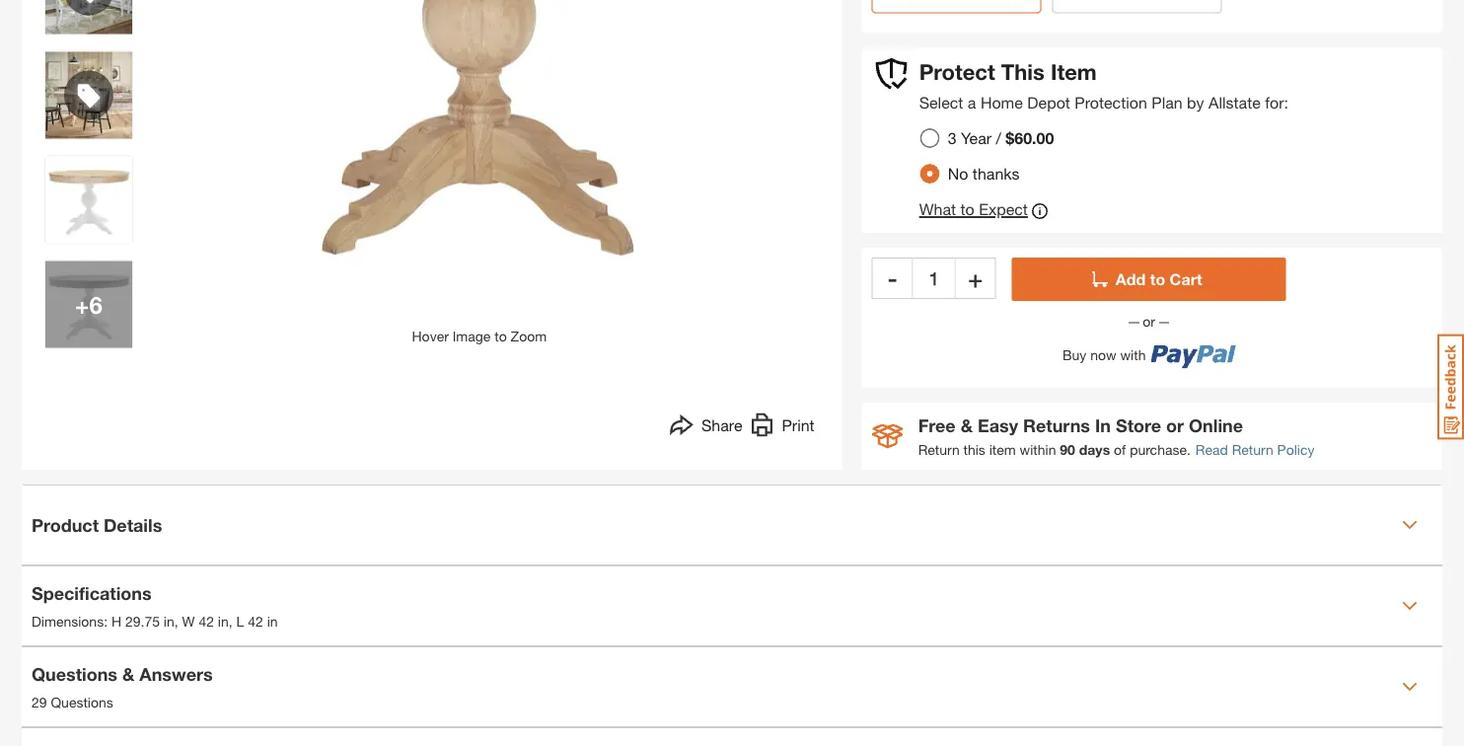 Task type: describe. For each thing, give the bounding box(es) containing it.
buy now with button
[[1012, 331, 1287, 369]]

- button
[[872, 258, 914, 299]]

protect
[[920, 58, 996, 84]]

questions & answers 29 questions
[[32, 663, 213, 711]]

within
[[1020, 441, 1057, 457]]

$60.00
[[1006, 129, 1055, 147]]

buy
[[1063, 346, 1087, 363]]

3 year / $60.00
[[948, 129, 1055, 147]]

unfinished stylewell kitchen dining tables t 01 1d.3 image
[[45, 261, 132, 348]]

h
[[111, 613, 121, 630]]

3
[[948, 129, 957, 147]]

add to cart button
[[1012, 258, 1287, 301]]

what to expect
[[920, 200, 1029, 219]]

store
[[1116, 415, 1162, 436]]

allstate
[[1209, 93, 1261, 112]]

or inside free & easy returns in store or online return this item within 90 days of purchase. read return policy
[[1167, 415, 1185, 436]]

caret image
[[1403, 679, 1419, 695]]

select
[[920, 93, 964, 112]]

in
[[1096, 415, 1112, 436]]

cart
[[1170, 270, 1203, 289]]

answers
[[140, 663, 213, 684]]

print button
[[751, 413, 815, 442]]

option group containing 3 year /
[[913, 120, 1070, 191]]

hover
[[412, 328, 449, 344]]

/
[[997, 129, 1002, 147]]

for:
[[1266, 93, 1289, 112]]

w
[[182, 613, 195, 630]]

share button
[[670, 413, 743, 442]]

product
[[32, 514, 99, 535]]

image
[[453, 328, 491, 344]]

unfinished stylewell kitchen dining tables t 01 a0.2 image
[[45, 156, 132, 243]]

add to cart
[[1116, 270, 1203, 289]]

this
[[964, 441, 986, 457]]

6
[[89, 290, 103, 318]]

no
[[948, 164, 969, 183]]

free & easy returns in store or online return this item within 90 days of purchase. read return policy
[[919, 415, 1315, 457]]

1 , from the left
[[174, 613, 178, 630]]

free
[[919, 415, 956, 436]]

no thanks
[[948, 164, 1020, 183]]

2 , from the left
[[229, 613, 233, 630]]

depot
[[1028, 93, 1071, 112]]

plan
[[1152, 93, 1183, 112]]

read return policy link
[[1196, 439, 1315, 460]]

1 vertical spatial questions
[[51, 694, 113, 711]]

+ button
[[955, 258, 997, 299]]

product details
[[32, 514, 162, 535]]

days
[[1080, 441, 1111, 457]]

-
[[888, 264, 898, 292]]

purchase.
[[1130, 441, 1191, 457]]

policy
[[1278, 441, 1315, 457]]

specifications
[[32, 582, 152, 604]]

0 vertical spatial or
[[1140, 313, 1160, 329]]

thanks
[[973, 164, 1020, 183]]

item
[[990, 441, 1016, 457]]



Task type: vqa. For each thing, say whether or not it's contained in the screenshot.
the right instead
no



Task type: locate. For each thing, give the bounding box(es) containing it.
unfinished stylewell kitchen dining tables t 01 77 hotspot.0 image
[[45, 0, 132, 34]]

l
[[236, 613, 244, 630]]

what
[[920, 200, 957, 219]]

0 horizontal spatial +
[[75, 290, 89, 318]]

caret image inside product details "button"
[[1403, 517, 1419, 533]]

0 horizontal spatial 42
[[199, 613, 214, 630]]

1 return from the left
[[919, 441, 960, 457]]

1 caret image from the top
[[1403, 517, 1419, 533]]

0 vertical spatial questions
[[32, 663, 117, 684]]

hover image to zoom button
[[183, 0, 776, 347]]

unfinished stylewell kitchen dining tables t 01 1f hotspot.1 image
[[45, 52, 132, 139]]

+
[[969, 264, 983, 292], [75, 290, 89, 318]]

zoom
[[511, 328, 547, 344]]

0 horizontal spatial or
[[1140, 313, 1160, 329]]

returns
[[1024, 415, 1091, 436]]

share
[[702, 415, 743, 434]]

1 horizontal spatial &
[[961, 415, 973, 436]]

0 vertical spatial caret image
[[1403, 517, 1419, 533]]

in left 'l'
[[218, 613, 229, 630]]

protect this item select a home depot protection plan by allstate for:
[[920, 58, 1289, 112]]

2 vertical spatial to
[[495, 328, 507, 344]]

year
[[961, 129, 992, 147]]

29
[[32, 694, 47, 711]]

& up this
[[961, 415, 973, 436]]

1 vertical spatial to
[[1151, 270, 1166, 289]]

to left zoom
[[495, 328, 507, 344]]

to right add
[[1151, 270, 1166, 289]]

protection
[[1075, 93, 1148, 112]]

,
[[174, 613, 178, 630], [229, 613, 233, 630]]

& inside questions & answers 29 questions
[[122, 663, 135, 684]]

& for questions
[[122, 663, 135, 684]]

product details button
[[22, 486, 1443, 565]]

42 right 'w'
[[199, 613, 214, 630]]

42 right 'l'
[[248, 613, 263, 630]]

in left 'w'
[[164, 613, 174, 630]]

0 horizontal spatial ,
[[174, 613, 178, 630]]

1 horizontal spatial return
[[1233, 441, 1274, 457]]

0 horizontal spatial in
[[164, 613, 174, 630]]

dimensions:
[[32, 613, 108, 630]]

option group
[[913, 120, 1070, 191]]

2 in from the left
[[218, 613, 229, 630]]

or up the buy now with button
[[1140, 313, 1160, 329]]

42
[[199, 613, 214, 630], [248, 613, 263, 630]]

hover image to zoom
[[412, 328, 547, 344]]

or
[[1140, 313, 1160, 329], [1167, 415, 1185, 436]]

&
[[961, 415, 973, 436], [122, 663, 135, 684]]

2 42 from the left
[[248, 613, 263, 630]]

1 vertical spatial &
[[122, 663, 135, 684]]

questions up 29
[[32, 663, 117, 684]]

+ inside button
[[969, 264, 983, 292]]

, left 'w'
[[174, 613, 178, 630]]

2 caret image from the top
[[1403, 598, 1419, 614]]

0 horizontal spatial to
[[495, 328, 507, 344]]

easy
[[978, 415, 1019, 436]]

what to expect button
[[920, 199, 1048, 223]]

online
[[1190, 415, 1244, 436]]

29.75
[[125, 613, 160, 630]]

return down free
[[919, 441, 960, 457]]

1 vertical spatial caret image
[[1403, 598, 1419, 614]]

1 in from the left
[[164, 613, 174, 630]]

home
[[981, 93, 1024, 112]]

with
[[1121, 346, 1146, 363]]

now
[[1091, 346, 1117, 363]]

1 horizontal spatial +
[[969, 264, 983, 292]]

, left 'l'
[[229, 613, 233, 630]]

0 horizontal spatial &
[[122, 663, 135, 684]]

return
[[919, 441, 960, 457], [1233, 441, 1274, 457]]

2 horizontal spatial to
[[1151, 270, 1166, 289]]

in
[[164, 613, 174, 630], [218, 613, 229, 630], [267, 613, 278, 630]]

1 horizontal spatial 42
[[248, 613, 263, 630]]

expect
[[979, 200, 1029, 219]]

return right read
[[1233, 441, 1274, 457]]

to
[[961, 200, 975, 219], [1151, 270, 1166, 289], [495, 328, 507, 344]]

+ for + 6
[[75, 290, 89, 318]]

of
[[1115, 441, 1127, 457]]

1 vertical spatial or
[[1167, 415, 1185, 436]]

questions
[[32, 663, 117, 684], [51, 694, 113, 711]]

2 return from the left
[[1233, 441, 1274, 457]]

0 horizontal spatial return
[[919, 441, 960, 457]]

None field
[[914, 258, 955, 299]]

icon image
[[872, 424, 904, 449]]

& for free
[[961, 415, 973, 436]]

1 42 from the left
[[199, 613, 214, 630]]

to for add
[[1151, 270, 1166, 289]]

specifications dimensions: h 29.75 in , w 42 in , l 42 in
[[32, 582, 278, 630]]

caret image
[[1403, 517, 1419, 533], [1403, 598, 1419, 614]]

print
[[782, 415, 815, 434]]

1 horizontal spatial to
[[961, 200, 975, 219]]

this
[[1002, 58, 1045, 84]]

0 vertical spatial to
[[961, 200, 975, 219]]

in right 'l'
[[267, 613, 278, 630]]

buy now with
[[1063, 346, 1146, 363]]

read
[[1196, 441, 1229, 457]]

& left answers in the left of the page
[[122, 663, 135, 684]]

a
[[968, 93, 977, 112]]

or up purchase.
[[1167, 415, 1185, 436]]

feedback link image
[[1438, 334, 1465, 440]]

+ 6
[[75, 290, 103, 318]]

& inside free & easy returns in store or online return this item within 90 days of purchase. read return policy
[[961, 415, 973, 436]]

to right "what" on the right top of the page
[[961, 200, 975, 219]]

details
[[104, 514, 162, 535]]

3 in from the left
[[267, 613, 278, 630]]

questions right 29
[[51, 694, 113, 711]]

add
[[1116, 270, 1146, 289]]

item
[[1051, 58, 1097, 84]]

to for what
[[961, 200, 975, 219]]

0 vertical spatial &
[[961, 415, 973, 436]]

2 horizontal spatial in
[[267, 613, 278, 630]]

+ for +
[[969, 264, 983, 292]]

by
[[1188, 93, 1205, 112]]

1 horizontal spatial ,
[[229, 613, 233, 630]]

90
[[1061, 441, 1076, 457]]

1 horizontal spatial or
[[1167, 415, 1185, 436]]

1 horizontal spatial in
[[218, 613, 229, 630]]



